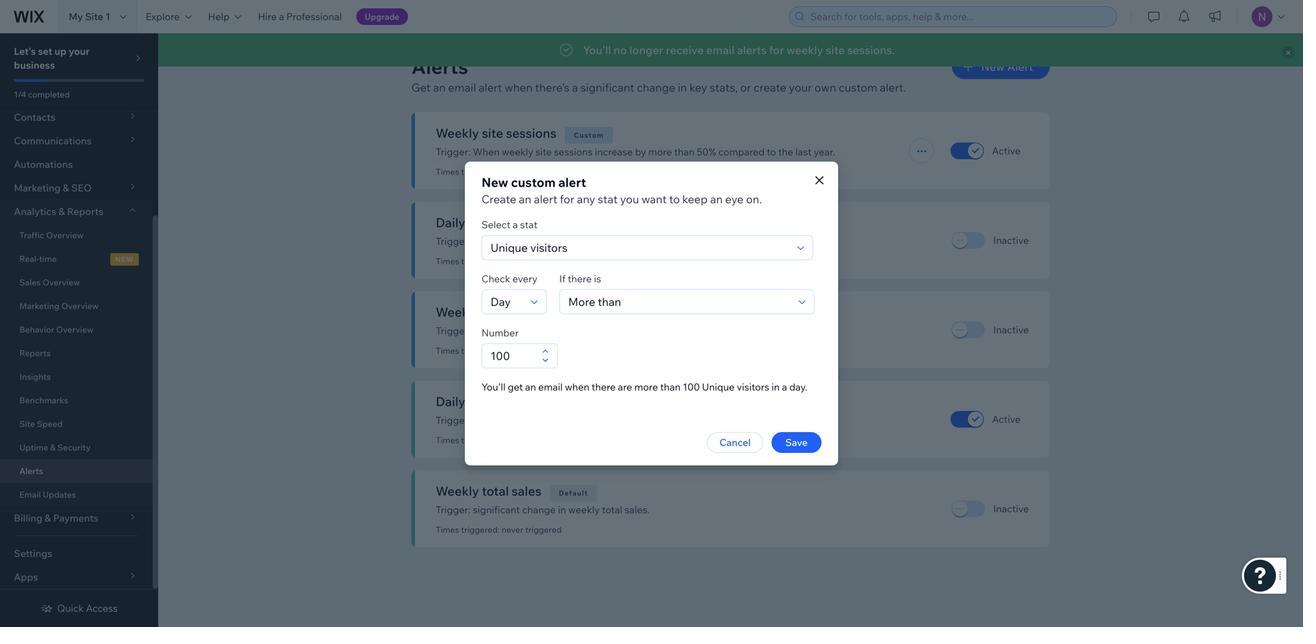 Task type: locate. For each thing, give the bounding box(es) containing it.
an
[[433, 80, 446, 94], [519, 192, 531, 206], [710, 192, 723, 206], [525, 381, 536, 393]]

site speed link
[[0, 412, 153, 436]]

in inside alerts get an email alert when there's a significant change in key stats, or create your own custom alert.
[[678, 80, 687, 94]]

never down number
[[502, 346, 523, 356]]

1 horizontal spatial alerts
[[411, 54, 468, 79]]

sales overview
[[19, 277, 80, 288]]

0 horizontal spatial &
[[50, 442, 56, 453]]

0 horizontal spatial new
[[482, 175, 508, 190]]

overview up behavior overview "link"
[[61, 301, 99, 311]]

alert inside alerts get an email alert when there's a significant change in key stats, or create your own custom alert.
[[479, 80, 502, 94]]

select a stat
[[482, 219, 538, 231]]

4 times from the top
[[436, 435, 459, 446]]

& right uptime
[[50, 442, 56, 453]]

site up 'is'
[[592, 235, 608, 247]]

0 vertical spatial alert
[[479, 80, 502, 94]]

triggered down trigger: significant change in weekly total sales.
[[525, 525, 562, 535]]

1 vertical spatial you'll
[[482, 381, 506, 393]]

1 vertical spatial weekly
[[436, 304, 479, 320]]

1 vertical spatial active
[[992, 413, 1021, 425]]

site left speed
[[19, 419, 35, 429]]

time
[[39, 254, 57, 264]]

to inside new custom alert create an alert for any stat you want to keep an eye on.
[[669, 192, 680, 206]]

in inside daily total sales trigger: significant change in daily total sales.
[[558, 414, 566, 426]]

2 daily from the top
[[568, 414, 590, 426]]

reports up traffic overview 'link'
[[67, 205, 104, 218]]

than left 100
[[660, 381, 681, 393]]

weekly for trigger: when weekly site sessions increase by more than 50% compared to the last year.
[[436, 125, 479, 141]]

any
[[577, 192, 595, 206]]

0 horizontal spatial to
[[669, 192, 680, 206]]

0 vertical spatial stat
[[598, 192, 618, 206]]

times triggered: never triggered down number
[[436, 346, 562, 356]]

a right select
[[513, 219, 518, 231]]

5 times triggered: never triggered from the top
[[436, 525, 562, 535]]

more right by
[[648, 146, 672, 158]]

uptime
[[19, 442, 48, 453]]

sessions. up alert.
[[847, 43, 895, 57]]

new inside new alert button
[[981, 60, 1005, 74]]

there right if
[[568, 273, 592, 285]]

1 vertical spatial when
[[565, 381, 589, 393]]

never down trigger: significant change in weekly total sales.
[[502, 525, 523, 535]]

weekly
[[787, 43, 823, 57], [502, 146, 533, 158], [568, 325, 600, 337], [568, 504, 600, 516]]

for for longer
[[769, 43, 784, 57]]

email inside alerts get an email alert when there's a significant change in key stats, or create your own custom alert.
[[448, 80, 476, 94]]

triggered up daily site sessions trigger: significant change in daily site sessions.
[[525, 167, 562, 177]]

times triggered: never triggered for trigger: significant change in daily site sessions.
[[436, 256, 562, 266]]

an inside alerts get an email alert when there's a significant change in key stats, or create your own custom alert.
[[433, 80, 446, 94]]

change down "longer"
[[637, 80, 675, 94]]

site up are
[[602, 325, 618, 337]]

overview inside "link"
[[56, 324, 94, 335]]

1 vertical spatial for
[[560, 192, 574, 206]]

1 daily from the top
[[436, 215, 465, 230]]

site right when
[[536, 146, 552, 158]]

significant down no
[[581, 80, 634, 94]]

significant down get
[[473, 414, 520, 426]]

3 weekly from the top
[[436, 483, 479, 499]]

1 vertical spatial site
[[19, 419, 35, 429]]

sales up trigger: significant change in weekly total sales.
[[512, 483, 542, 499]]

0 vertical spatial daily
[[568, 235, 590, 247]]

alert up the any
[[558, 175, 586, 190]]

custom up create
[[511, 175, 556, 190]]

upgrade
[[365, 11, 400, 22]]

trigger: for trigger: when weekly site sessions increase by more than 50% compared to the last year.
[[436, 146, 471, 158]]

than left "50%"
[[674, 146, 695, 158]]

for inside alert
[[769, 43, 784, 57]]

overview down the marketing overview link
[[56, 324, 94, 335]]

new left alert
[[981, 60, 1005, 74]]

never up create
[[502, 167, 523, 177]]

weekly site sessions up number
[[436, 304, 557, 320]]

change inside daily site sessions trigger: significant change in daily site sessions.
[[522, 235, 556, 247]]

for right alerts
[[769, 43, 784, 57]]

alert up daily site sessions trigger: significant change in daily site sessions.
[[534, 192, 557, 206]]

2 vertical spatial inactive
[[993, 503, 1029, 515]]

insights link
[[0, 365, 153, 389]]

1 weekly site sessions from the top
[[436, 125, 557, 141]]

your
[[69, 45, 90, 57], [789, 80, 812, 94]]

daily inside daily total sales trigger: significant change in daily total sales.
[[568, 414, 590, 426]]

1 horizontal spatial your
[[789, 80, 812, 94]]

0 horizontal spatial you'll
[[482, 381, 506, 393]]

0 vertical spatial for
[[769, 43, 784, 57]]

1 times triggered: never triggered from the top
[[436, 167, 562, 177]]

email updates
[[19, 490, 76, 500]]

never up the check every
[[502, 256, 523, 266]]

1 vertical spatial daily
[[568, 414, 590, 426]]

triggered: down number
[[461, 346, 500, 356]]

stat right select
[[520, 219, 538, 231]]

trigger: inside daily total sales trigger: significant change in daily total sales.
[[436, 414, 471, 426]]

5 triggered: from the top
[[461, 525, 500, 535]]

own
[[815, 80, 836, 94]]

your inside let's set up your business
[[69, 45, 90, 57]]

more
[[648, 146, 672, 158], [634, 381, 658, 393]]

1 weekly from the top
[[436, 125, 479, 141]]

more for are
[[634, 381, 658, 393]]

100
[[683, 381, 700, 393]]

times triggered: never triggered down when
[[436, 167, 562, 177]]

year.
[[814, 146, 835, 158]]

sidebar element
[[0, 0, 158, 627]]

receive
[[666, 43, 704, 57]]

0 vertical spatial sessions.
[[847, 43, 895, 57]]

site left 1
[[85, 10, 103, 23]]

times for trigger: significant change in daily total sales.
[[436, 435, 459, 446]]

1 times from the top
[[436, 167, 459, 177]]

let's set up your business
[[14, 45, 90, 71]]

1 vertical spatial reports
[[19, 348, 51, 358]]

daily inside daily site sessions trigger: significant change in daily site sessions.
[[568, 235, 590, 247]]

significant down select
[[473, 235, 520, 247]]

1 vertical spatial more
[[634, 381, 658, 393]]

change inside alerts get an email alert when there's a significant change in key stats, or create your own custom alert.
[[637, 80, 675, 94]]

4 never from the top
[[502, 435, 523, 446]]

for inside new custom alert create an alert for any stat you want to keep an eye on.
[[560, 192, 574, 206]]

0 vertical spatial default
[[574, 310, 603, 319]]

1 vertical spatial custom
[[511, 175, 556, 190]]

1 vertical spatial default
[[559, 489, 588, 498]]

5 never from the top
[[502, 525, 523, 535]]

email up daily total sales trigger: significant change in daily total sales.
[[538, 381, 563, 393]]

2 vertical spatial email
[[538, 381, 563, 393]]

0 horizontal spatial alert
[[479, 80, 502, 94]]

unique
[[702, 381, 735, 393]]

0 vertical spatial you'll
[[583, 43, 611, 57]]

1 vertical spatial alerts
[[19, 466, 43, 476]]

1 vertical spatial to
[[669, 192, 680, 206]]

reports up insights
[[19, 348, 51, 358]]

a inside alerts get an email alert when there's a significant change in key stats, or create your own custom alert.
[[572, 80, 578, 94]]

sessions. for sessions
[[610, 235, 651, 247]]

triggered down daily total sales trigger: significant change in daily total sales.
[[525, 435, 562, 446]]

overview for sales overview
[[43, 277, 80, 288]]

a
[[279, 10, 284, 23], [572, 80, 578, 94], [513, 219, 518, 231], [782, 381, 787, 393]]

custom right "own"
[[839, 80, 877, 94]]

help
[[208, 10, 230, 23]]

3 never from the top
[[502, 346, 523, 356]]

site inside site speed link
[[19, 419, 35, 429]]

for left the any
[[560, 192, 574, 206]]

2 triggered: from the top
[[461, 256, 500, 266]]

your left "own"
[[789, 80, 812, 94]]

overview down analytics & reports
[[46, 230, 83, 240]]

0 vertical spatial sales.
[[615, 414, 640, 426]]

email left alerts
[[706, 43, 735, 57]]

there left are
[[592, 381, 616, 393]]

Select a stat field
[[486, 236, 793, 260]]

overview
[[46, 230, 83, 240], [43, 277, 80, 288], [61, 301, 99, 311], [56, 324, 94, 335]]

5 triggered from the top
[[525, 525, 562, 535]]

times triggered: never triggered down daily total sales trigger: significant change in daily total sales.
[[436, 435, 562, 446]]

your right "up"
[[69, 45, 90, 57]]

sessions. down you
[[610, 235, 651, 247]]

times triggered: never triggered for trigger: when weekly site sessions increase by more than 50% compared to the last year.
[[436, 167, 562, 177]]

2 weekly from the top
[[436, 304, 479, 320]]

0 vertical spatial custom
[[839, 80, 877, 94]]

0 horizontal spatial email
[[448, 80, 476, 94]]

alerts up get
[[411, 54, 468, 79]]

triggered: for trigger: significant change in weekly site sessions.
[[461, 346, 500, 356]]

triggered: up the check
[[461, 256, 500, 266]]

0 vertical spatial inactive
[[993, 234, 1029, 246]]

overview for behavior overview
[[56, 324, 94, 335]]

triggered: down when
[[461, 167, 500, 177]]

trigger: for trigger: significant change in weekly site sessions.
[[436, 325, 471, 337]]

more right are
[[634, 381, 658, 393]]

3 inactive from the top
[[993, 503, 1029, 515]]

3 triggered: from the top
[[461, 346, 500, 356]]

inactive for weekly total sales
[[993, 503, 1029, 515]]

0 vertical spatial weekly
[[436, 125, 479, 141]]

daily for sessions
[[568, 235, 590, 247]]

overview for traffic overview
[[46, 230, 83, 240]]

1 horizontal spatial for
[[769, 43, 784, 57]]

weekly site sessions for when
[[436, 125, 557, 141]]

&
[[59, 205, 65, 218], [50, 442, 56, 453]]

triggered: up weekly total sales
[[461, 435, 500, 446]]

1 vertical spatial alert
[[558, 175, 586, 190]]

4 trigger: from the top
[[436, 414, 471, 426]]

3 triggered from the top
[[525, 346, 562, 356]]

when up daily total sales trigger: significant change in daily total sales.
[[565, 381, 589, 393]]

stat right the any
[[598, 192, 618, 206]]

weekly inside alert
[[787, 43, 823, 57]]

1 vertical spatial &
[[50, 442, 56, 453]]

1 horizontal spatial site
[[85, 10, 103, 23]]

speed
[[37, 419, 63, 429]]

daily inside daily total sales trigger: significant change in daily total sales.
[[436, 394, 465, 409]]

1 daily from the top
[[568, 235, 590, 247]]

0 horizontal spatial custom
[[511, 175, 556, 190]]

or
[[740, 80, 751, 94]]

weekly site sessions up when
[[436, 125, 557, 141]]

email updates link
[[0, 483, 153, 507]]

new inside new custom alert create an alert for any stat you want to keep an eye on.
[[482, 175, 508, 190]]

1 vertical spatial inactive
[[993, 324, 1029, 336]]

you'll inside alert
[[583, 43, 611, 57]]

1 never from the top
[[502, 167, 523, 177]]

daily total sales trigger: significant change in daily total sales.
[[436, 394, 640, 426]]

sales. inside daily total sales trigger: significant change in daily total sales.
[[615, 414, 640, 426]]

default
[[574, 310, 603, 319], [559, 489, 588, 498]]

0 vertical spatial sales
[[498, 394, 528, 409]]

1 vertical spatial new
[[482, 175, 508, 190]]

0 vertical spatial daily
[[436, 215, 465, 230]]

a right hire
[[279, 10, 284, 23]]

email for you'll
[[538, 381, 563, 393]]

0 vertical spatial when
[[505, 80, 533, 94]]

default up trigger: significant change in weekly total sales.
[[559, 489, 588, 498]]

2 times from the top
[[436, 256, 459, 266]]

new up create
[[482, 175, 508, 190]]

triggered up every
[[525, 256, 562, 266]]

0 vertical spatial than
[[674, 146, 695, 158]]

1 vertical spatial your
[[789, 80, 812, 94]]

1 vertical spatial stat
[[520, 219, 538, 231]]

triggered
[[525, 167, 562, 177], [525, 256, 562, 266], [525, 346, 562, 356], [525, 435, 562, 446], [525, 525, 562, 535]]

1 horizontal spatial stat
[[598, 192, 618, 206]]

3 times from the top
[[436, 346, 459, 356]]

new custom alert create an alert for any stat you want to keep an eye on.
[[482, 175, 762, 206]]

overview for marketing overview
[[61, 301, 99, 311]]

0 vertical spatial active
[[992, 145, 1021, 157]]

daily for sales
[[568, 414, 590, 426]]

default down if there is on the top of the page
[[574, 310, 603, 319]]

is
[[594, 273, 601, 285]]

0 vertical spatial new
[[981, 60, 1005, 74]]

1 vertical spatial email
[[448, 80, 476, 94]]

triggered: for trigger: significant change in daily total sales.
[[461, 435, 500, 446]]

0 horizontal spatial site
[[19, 419, 35, 429]]

to right want at the top of the page
[[669, 192, 680, 206]]

security
[[58, 442, 91, 453]]

weekly for trigger: significant change in weekly total sales.
[[436, 483, 479, 499]]

triggered:
[[461, 167, 500, 177], [461, 256, 500, 266], [461, 346, 500, 356], [461, 435, 500, 446], [461, 525, 500, 535]]

0 horizontal spatial reports
[[19, 348, 51, 358]]

you'll get an email when there are more than 100 unique visitors in a day.
[[482, 381, 807, 393]]

marketing overview link
[[0, 294, 153, 318]]

alert left there's at top
[[479, 80, 502, 94]]

sales down get
[[498, 394, 528, 409]]

you'll left get
[[482, 381, 506, 393]]

sessions. inside you'll no longer receive email alerts for weekly site sessions. alert
[[847, 43, 895, 57]]

stats,
[[710, 80, 738, 94]]

overview inside 'link'
[[46, 230, 83, 240]]

4 times triggered: never triggered from the top
[[436, 435, 562, 446]]

1 vertical spatial sessions.
[[610, 235, 651, 247]]

when left there's at top
[[505, 80, 533, 94]]

5 trigger: from the top
[[436, 504, 471, 516]]

updates
[[43, 490, 76, 500]]

never
[[502, 167, 523, 177], [502, 256, 523, 266], [502, 346, 523, 356], [502, 435, 523, 446], [502, 525, 523, 535]]

if there is
[[559, 273, 601, 285]]

1 inactive from the top
[[993, 234, 1029, 246]]

site
[[826, 43, 845, 57], [482, 125, 503, 141], [536, 146, 552, 158], [468, 215, 490, 230], [592, 235, 608, 247], [482, 304, 503, 320], [602, 325, 618, 337]]

alerts up email
[[19, 466, 43, 476]]

2 horizontal spatial email
[[706, 43, 735, 57]]

times triggered: never triggered up the check
[[436, 256, 562, 266]]

sessions.
[[847, 43, 895, 57], [610, 235, 651, 247], [620, 325, 661, 337]]

change down select a stat
[[522, 235, 556, 247]]

quick access button
[[40, 602, 118, 615]]

weekly
[[436, 125, 479, 141], [436, 304, 479, 320], [436, 483, 479, 499]]

1 vertical spatial weekly site sessions
[[436, 304, 557, 320]]

custom
[[839, 80, 877, 94], [511, 175, 556, 190]]

1 vertical spatial than
[[660, 381, 681, 393]]

1 triggered: from the top
[[461, 167, 500, 177]]

a right there's at top
[[572, 80, 578, 94]]

0 horizontal spatial your
[[69, 45, 90, 57]]

behavior overview
[[19, 324, 94, 335]]

2 inactive from the top
[[993, 324, 1029, 336]]

0 vertical spatial more
[[648, 146, 672, 158]]

cancel button
[[707, 432, 763, 453]]

significant
[[581, 80, 634, 94], [473, 235, 520, 247], [473, 325, 520, 337], [473, 414, 520, 426], [473, 504, 520, 516]]

marketing
[[19, 301, 59, 311]]

times triggered: never triggered for trigger: significant change in weekly total sales.
[[436, 525, 562, 535]]

than
[[674, 146, 695, 158], [660, 381, 681, 393]]

sessions
[[506, 125, 557, 141], [554, 146, 593, 158], [492, 215, 543, 230], [506, 304, 557, 320]]

alerts inside the sidebar "element"
[[19, 466, 43, 476]]

2 horizontal spatial alert
[[558, 175, 586, 190]]

alerts link
[[0, 459, 153, 483]]

increase
[[595, 146, 633, 158]]

email right get
[[448, 80, 476, 94]]

0 vertical spatial &
[[59, 205, 65, 218]]

1 horizontal spatial custom
[[839, 80, 877, 94]]

in inside daily site sessions trigger: significant change in daily site sessions.
[[558, 235, 566, 247]]

2 weekly site sessions from the top
[[436, 304, 557, 320]]

you'll left no
[[583, 43, 611, 57]]

new alert
[[981, 60, 1033, 74]]

1 vertical spatial sales
[[512, 483, 542, 499]]

0 vertical spatial email
[[706, 43, 735, 57]]

sessions. inside daily site sessions trigger: significant change in daily site sessions.
[[610, 235, 651, 247]]

never for trigger: when weekly site sessions increase by more than 50% compared to the last year.
[[502, 167, 523, 177]]

5 times from the top
[[436, 525, 459, 535]]

daily inside daily site sessions trigger: significant change in daily site sessions.
[[436, 215, 465, 230]]

0 vertical spatial weekly site sessions
[[436, 125, 557, 141]]

times triggered: never triggered
[[436, 167, 562, 177], [436, 256, 562, 266], [436, 346, 562, 356], [436, 435, 562, 446], [436, 525, 562, 535]]

0 vertical spatial reports
[[67, 205, 104, 218]]

2 times triggered: never triggered from the top
[[436, 256, 562, 266]]

times
[[436, 167, 459, 177], [436, 256, 459, 266], [436, 346, 459, 356], [436, 435, 459, 446], [436, 525, 459, 535]]

sales for weekly
[[512, 483, 542, 499]]

times triggered: never triggered down weekly total sales
[[436, 525, 562, 535]]

sales inside daily total sales trigger: significant change in daily total sales.
[[498, 394, 528, 409]]

sessions up trigger: significant change in weekly site sessions.
[[506, 304, 557, 320]]

1 vertical spatial daily
[[436, 394, 465, 409]]

0 horizontal spatial alerts
[[19, 466, 43, 476]]

triggered: for trigger: when weekly site sessions increase by more than 50% compared to the last year.
[[461, 167, 500, 177]]

1 trigger: from the top
[[436, 146, 471, 158]]

& up traffic overview
[[59, 205, 65, 218]]

inactive for weekly site sessions
[[993, 324, 1029, 336]]

significant down weekly total sales
[[473, 504, 520, 516]]

2 vertical spatial weekly
[[436, 483, 479, 499]]

1 horizontal spatial reports
[[67, 205, 104, 218]]

1 horizontal spatial you'll
[[583, 43, 611, 57]]

2 trigger: from the top
[[436, 235, 471, 247]]

2 vertical spatial alert
[[534, 192, 557, 206]]

0 vertical spatial alerts
[[411, 54, 468, 79]]

0 horizontal spatial for
[[560, 192, 574, 206]]

1 horizontal spatial new
[[981, 60, 1005, 74]]

never down daily total sales trigger: significant change in daily total sales.
[[502, 435, 523, 446]]

overview up marketing overview
[[43, 277, 80, 288]]

triggered down trigger: significant change in weekly site sessions.
[[525, 346, 562, 356]]

0 horizontal spatial when
[[505, 80, 533, 94]]

0 vertical spatial to
[[767, 146, 776, 158]]

new for custom
[[482, 175, 508, 190]]

reports
[[67, 205, 104, 218], [19, 348, 51, 358]]

total
[[468, 394, 495, 409], [592, 414, 612, 426], [482, 483, 509, 499], [602, 504, 623, 516]]

to left the
[[767, 146, 776, 158]]

significant inside daily site sessions trigger: significant change in daily site sessions.
[[473, 235, 520, 247]]

1 active from the top
[[992, 145, 1021, 157]]

0 vertical spatial your
[[69, 45, 90, 57]]

create
[[482, 192, 516, 206]]

1 horizontal spatial &
[[59, 205, 65, 218]]

never for trigger: significant change in weekly total sales.
[[502, 525, 523, 535]]

site up "own"
[[826, 43, 845, 57]]

2 never from the top
[[502, 256, 523, 266]]

never for trigger: significant change in weekly site sessions.
[[502, 346, 523, 356]]

2 daily from the top
[[436, 394, 465, 409]]

0 vertical spatial there
[[568, 273, 592, 285]]

trigger: for trigger: significant change in weekly total sales.
[[436, 504, 471, 516]]

1 triggered from the top
[[525, 167, 562, 177]]

than for 50%
[[674, 146, 695, 158]]

change down get
[[522, 414, 556, 426]]

key
[[690, 80, 707, 94]]

sessions. down if there is field
[[620, 325, 661, 337]]

& inside 'popup button'
[[59, 205, 65, 218]]

stat
[[598, 192, 618, 206], [520, 219, 538, 231]]

1 horizontal spatial to
[[767, 146, 776, 158]]

3 trigger: from the top
[[436, 325, 471, 337]]

1 horizontal spatial email
[[538, 381, 563, 393]]

real-
[[19, 254, 39, 264]]

4 triggered: from the top
[[461, 435, 500, 446]]

triggered: down weekly total sales
[[461, 525, 500, 535]]

trigger: when weekly site sessions increase by more than 50% compared to the last year.
[[436, 146, 835, 158]]

alerts inside alerts get an email alert when there's a significant change in key stats, or create your own custom alert.
[[411, 54, 468, 79]]

on.
[[746, 192, 762, 206]]

triggered for total
[[525, 525, 562, 535]]

sessions down create
[[492, 215, 543, 230]]

never for trigger: significant change in daily site sessions.
[[502, 256, 523, 266]]

3 times triggered: never triggered from the top
[[436, 346, 562, 356]]



Task type: describe. For each thing, give the bounding box(es) containing it.
sessions down custom
[[554, 146, 593, 158]]

a left day.
[[782, 381, 787, 393]]

visitors
[[737, 381, 769, 393]]

keep
[[682, 192, 708, 206]]

significant inside daily total sales trigger: significant change in daily total sales.
[[473, 414, 520, 426]]

site up when
[[482, 125, 503, 141]]

times for trigger: when weekly site sessions increase by more than 50% compared to the last year.
[[436, 167, 459, 177]]

daily site sessions trigger: significant change in daily site sessions.
[[436, 215, 651, 247]]

1 horizontal spatial when
[[565, 381, 589, 393]]

1 horizontal spatial alert
[[534, 192, 557, 206]]

my
[[69, 10, 83, 23]]

uptime & security
[[19, 442, 91, 453]]

traffic
[[19, 230, 44, 240]]

times triggered: never triggered for trigger: significant change in daily total sales.
[[436, 435, 562, 446]]

there's
[[535, 80, 570, 94]]

benchmarks link
[[0, 389, 153, 412]]

custom
[[574, 131, 604, 139]]

triggered for site
[[525, 346, 562, 356]]

sessions down there's at top
[[506, 125, 557, 141]]

Search for tools, apps, help & more... field
[[806, 7, 1112, 26]]

you'll for you'll no longer receive email alerts for weekly site sessions.
[[583, 43, 611, 57]]

completed
[[28, 89, 70, 100]]

let's
[[14, 45, 36, 57]]

Check every field
[[486, 290, 527, 314]]

every
[[513, 273, 537, 285]]

daily for daily site sessions
[[436, 215, 465, 230]]

longer
[[629, 43, 663, 57]]

triggered: for trigger: significant change in weekly total sales.
[[461, 525, 500, 535]]

check
[[482, 273, 510, 285]]

significant up number text box
[[473, 325, 520, 337]]

change up number text box
[[522, 325, 556, 337]]

email for alerts
[[448, 80, 476, 94]]

2 active from the top
[[992, 413, 1021, 425]]

1 vertical spatial sales.
[[625, 504, 650, 516]]

eye
[[725, 192, 744, 206]]

cancel
[[720, 436, 751, 449]]

triggered: for trigger: significant change in daily site sessions.
[[461, 256, 500, 266]]

analytics
[[14, 205, 56, 218]]

stat inside new custom alert create an alert for any stat you want to keep an eye on.
[[598, 192, 618, 206]]

set
[[38, 45, 52, 57]]

0 horizontal spatial stat
[[520, 219, 538, 231]]

change inside daily total sales trigger: significant change in daily total sales.
[[522, 414, 556, 426]]

daily for daily total sales
[[436, 394, 465, 409]]

help button
[[200, 0, 250, 33]]

the
[[778, 146, 793, 158]]

reports link
[[0, 341, 153, 365]]

times for trigger: significant change in weekly site sessions.
[[436, 346, 459, 356]]

hire a professional
[[258, 10, 342, 23]]

alert
[[1007, 60, 1033, 74]]

change down weekly total sales
[[522, 504, 556, 516]]

times for trigger: significant change in weekly total sales.
[[436, 525, 459, 535]]

are
[[618, 381, 632, 393]]

traffic overview
[[19, 230, 83, 240]]

sales overview link
[[0, 271, 153, 294]]

1/4 completed
[[14, 89, 70, 100]]

select
[[482, 219, 510, 231]]

you
[[620, 192, 639, 206]]

trigger: significant change in weekly total sales.
[[436, 504, 650, 516]]

last
[[796, 146, 812, 158]]

by
[[635, 146, 646, 158]]

you'll no longer receive email alerts for weekly site sessions.
[[583, 43, 895, 57]]

behavior
[[19, 324, 54, 335]]

save
[[785, 436, 808, 449]]

when
[[473, 146, 500, 158]]

marketing overview
[[19, 301, 99, 311]]

benchmarks
[[19, 395, 68, 406]]

save button
[[772, 432, 822, 453]]

default for weekly total sales
[[559, 489, 588, 498]]

analytics & reports
[[14, 205, 104, 218]]

check every
[[482, 273, 537, 285]]

alerts for alerts
[[19, 466, 43, 476]]

weekly site sessions for significant
[[436, 304, 557, 320]]

trigger: significant change in weekly site sessions.
[[436, 325, 661, 337]]

settings link
[[0, 542, 153, 566]]

new for alert
[[981, 60, 1005, 74]]

site inside alert
[[826, 43, 845, 57]]

no
[[614, 43, 627, 57]]

2 vertical spatial sessions.
[[620, 325, 661, 337]]

triggered for increase
[[525, 167, 562, 177]]

business
[[14, 59, 55, 71]]

& for security
[[50, 442, 56, 453]]

professional
[[286, 10, 342, 23]]

weekly for trigger: significant change in weekly site sessions.
[[436, 304, 479, 320]]

uptime & security link
[[0, 436, 153, 459]]

default for weekly site sessions
[[574, 310, 603, 319]]

hire a professional link
[[250, 0, 350, 33]]

custom inside new custom alert create an alert for any stat you want to keep an eye on.
[[511, 175, 556, 190]]

site speed
[[19, 419, 63, 429]]

email inside alert
[[706, 43, 735, 57]]

email
[[19, 490, 41, 500]]

your inside alerts get an email alert when there's a significant change in key stats, or create your own custom alert.
[[789, 80, 812, 94]]

number
[[482, 327, 519, 339]]

more for by
[[648, 146, 672, 158]]

sales for daily
[[498, 394, 528, 409]]

site up number
[[482, 304, 503, 320]]

site down create
[[468, 215, 490, 230]]

to for weekly
[[767, 146, 776, 158]]

when inside alerts get an email alert when there's a significant change in key stats, or create your own custom alert.
[[505, 80, 533, 94]]

1 vertical spatial there
[[592, 381, 616, 393]]

never for trigger: significant change in daily total sales.
[[502, 435, 523, 446]]

new alert button
[[952, 54, 1050, 79]]

for for alert
[[560, 192, 574, 206]]

trigger: inside daily site sessions trigger: significant change in daily site sessions.
[[436, 235, 471, 247]]

than for 100
[[660, 381, 681, 393]]

automations
[[14, 158, 73, 170]]

you'll no longer receive email alerts for weekly site sessions. alert
[[158, 33, 1303, 67]]

1/4
[[14, 89, 26, 100]]

& for reports
[[59, 205, 65, 218]]

behavior overview link
[[0, 318, 153, 341]]

1
[[106, 10, 110, 23]]

reports inside 'link'
[[19, 348, 51, 358]]

want
[[642, 192, 667, 206]]

alerts get an email alert when there's a significant change in key stats, or create your own custom alert.
[[411, 54, 906, 94]]

sales
[[19, 277, 41, 288]]

automations link
[[0, 153, 153, 176]]

0 vertical spatial site
[[85, 10, 103, 23]]

reports inside 'popup button'
[[67, 205, 104, 218]]

analytics & reports button
[[0, 200, 153, 223]]

quick
[[57, 602, 84, 614]]

to for alert
[[669, 192, 680, 206]]

sessions. for longer
[[847, 43, 895, 57]]

custom inside alerts get an email alert when there's a significant change in key stats, or create your own custom alert.
[[839, 80, 877, 94]]

alerts
[[737, 43, 767, 57]]

times triggered: never triggered for trigger: significant change in weekly site sessions.
[[436, 346, 562, 356]]

alert.
[[880, 80, 906, 94]]

day.
[[789, 381, 807, 393]]

times for trigger: significant change in daily site sessions.
[[436, 256, 459, 266]]

compared
[[718, 146, 765, 158]]

up
[[54, 45, 67, 57]]

hire
[[258, 10, 277, 23]]

Number text field
[[486, 344, 538, 368]]

significant inside alerts get an email alert when there's a significant change in key stats, or create your own custom alert.
[[581, 80, 634, 94]]

2 triggered from the top
[[525, 256, 562, 266]]

sessions inside daily site sessions trigger: significant change in daily site sessions.
[[492, 215, 543, 230]]

alerts for alerts get an email alert when there's a significant change in key stats, or create your own custom alert.
[[411, 54, 468, 79]]

explore
[[146, 10, 180, 23]]

access
[[86, 602, 118, 614]]

real-time
[[19, 254, 57, 264]]

get
[[411, 80, 431, 94]]

new
[[115, 255, 134, 264]]

traffic overview link
[[0, 223, 153, 247]]

you'll for you'll get an email when there are more than 100 unique visitors in a day.
[[482, 381, 506, 393]]

If there is field
[[564, 290, 795, 314]]

insights
[[19, 372, 51, 382]]

4 triggered from the top
[[525, 435, 562, 446]]



Task type: vqa. For each thing, say whether or not it's contained in the screenshot.
PAGE SKELETON 'Image'
no



